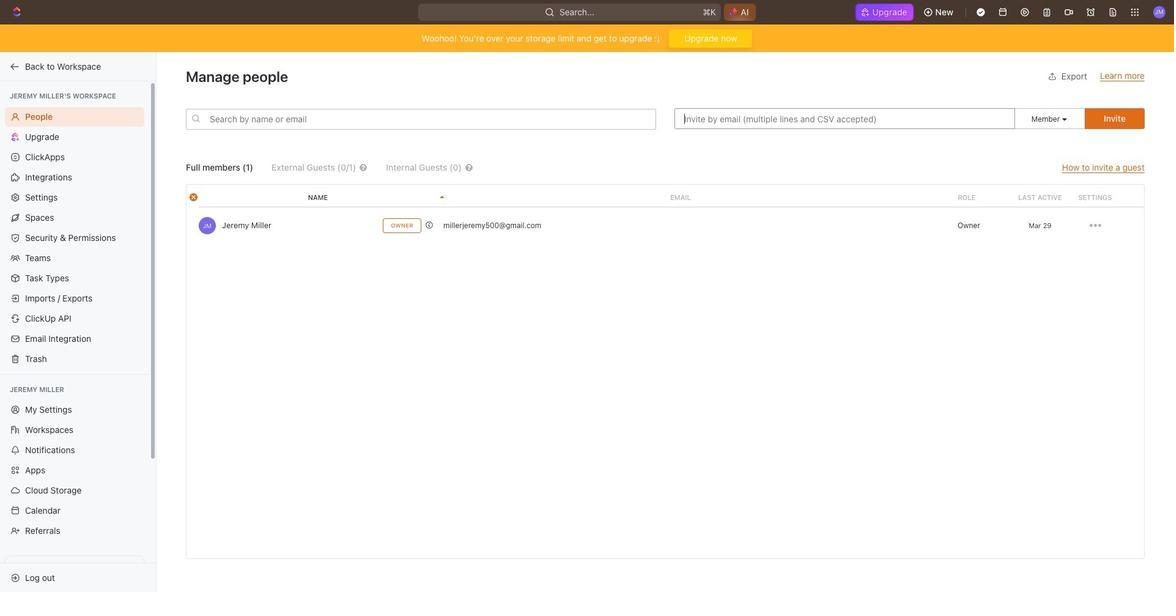 Task type: vqa. For each thing, say whether or not it's contained in the screenshot.
Invite By Email (Multiple Lines And Csv Accepted) Text Field
yes



Task type: locate. For each thing, give the bounding box(es) containing it.
Invite by email (multiple lines and CSV accepted) text field
[[675, 108, 1016, 129]]

Search by name or email text field
[[186, 109, 657, 129]]



